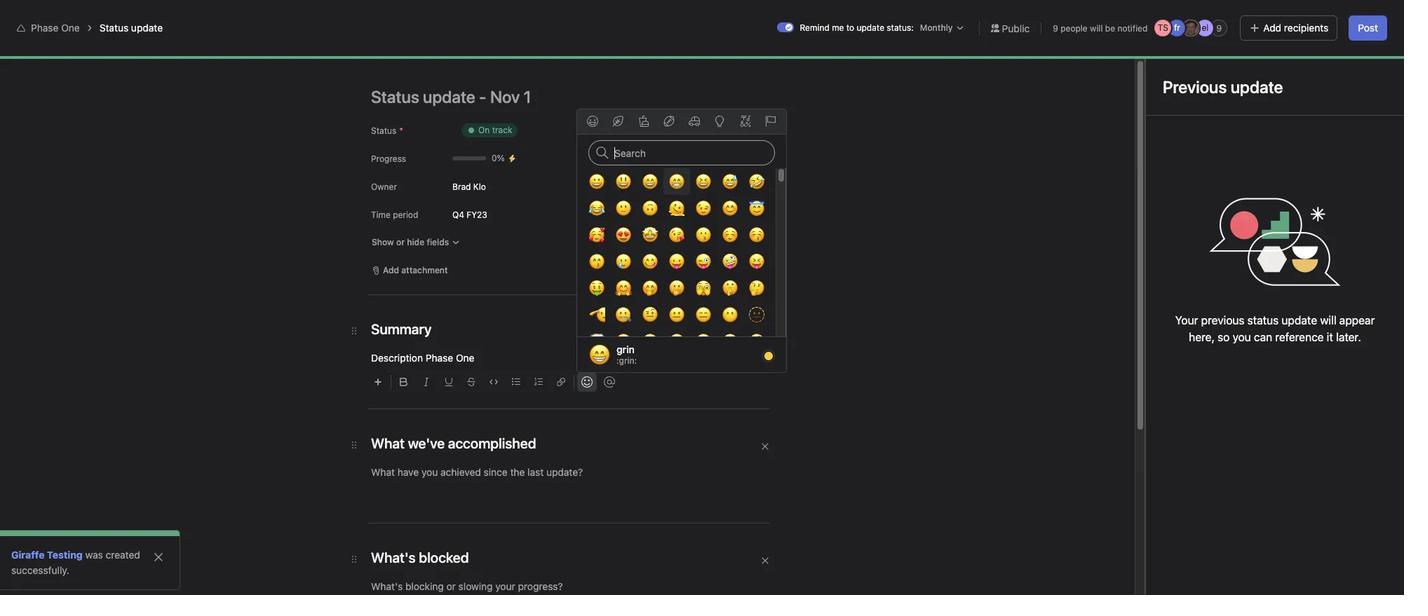 Task type: vqa. For each thing, say whether or not it's contained in the screenshot.
middle Set assignee
no



Task type: describe. For each thing, give the bounding box(es) containing it.
update left status:
[[857, 22, 885, 33]]

goals for use sub-goals to automatically update this goal's progress.
[[606, 333, 630, 345]]

this
[[742, 333, 758, 345]]

successfully.
[[11, 565, 69, 577]]

status for status update
[[99, 22, 128, 34]]

or
[[396, 237, 405, 248]]

reference
[[1276, 331, 1324, 344]]

phase one
[[230, 59, 298, 75]]

add recipients
[[1264, 22, 1329, 34]]

show or hide fields
[[372, 237, 449, 248]]

description phase one
[[371, 352, 475, 364]]

risk
[[575, 209, 591, 221]]

10
[[1321, 54, 1330, 65]]

task link
[[8, 546, 160, 568]]

marketing dashboards
[[36, 528, 138, 540]]

🫠 image
[[668, 200, 685, 217]]

billing
[[1311, 11, 1335, 22]]

1 horizontal spatial ja
[[1307, 54, 1316, 65]]

😃 image
[[615, 173, 632, 190]]

what's for what's the status?
[[468, 176, 513, 192]]

0 vertical spatial one
[[61, 22, 80, 34]]

you
[[1233, 331, 1251, 344]]

😑 image
[[695, 307, 712, 323]]

update down 😶 icon
[[707, 333, 739, 345]]

description for description phase one
[[371, 352, 423, 364]]

1 horizontal spatial phase
[[426, 352, 453, 364]]

sub- inside connect a sub-goal button
[[636, 365, 658, 377]]

add recipients button
[[1241, 15, 1338, 41]]

status update
[[99, 22, 163, 34]]

off track button
[[606, 203, 675, 228]]

😙 image
[[588, 253, 605, 270]]

it
[[1327, 331, 1333, 344]]

:grin:
[[617, 356, 637, 366]]

what's in my trial? button
[[1193, 7, 1278, 27]]

goals for no sub-goals connected
[[580, 276, 602, 286]]

17
[[1139, 16, 1148, 27]]

team
[[336, 43, 361, 55]]

🙄 image
[[668, 333, 685, 350]]

🤔 image
[[748, 280, 765, 297]]

remove section image
[[761, 328, 770, 337]]

automatically
[[645, 333, 705, 345]]

🤨 image
[[642, 307, 658, 323]]

1 horizontal spatial one
[[456, 352, 475, 364]]

period
[[393, 210, 418, 220]]

brad klo
[[452, 181, 486, 192]]

🫣 image
[[695, 280, 712, 297]]

😘 image
[[668, 227, 685, 243]]

time period
[[371, 210, 418, 220]]

will inside your previous status update will appear here, so you can reference it later.
[[1321, 314, 1337, 327]]

Section title text field
[[371, 434, 536, 454]]

el
[[1202, 22, 1209, 33]]

add for add billing info
[[1293, 11, 1309, 22]]

on track inside button
[[489, 209, 527, 221]]

🤩 image
[[642, 227, 658, 243]]

related work
[[468, 570, 536, 583]]

0 horizontal spatial to
[[633, 333, 642, 345]]

my workspace goals link
[[230, 42, 322, 58]]

😏 image
[[615, 333, 632, 350]]

off track
[[626, 209, 666, 221]]

task
[[36, 551, 57, 563]]

off
[[626, 209, 640, 221]]

track for on track button
[[504, 209, 527, 221]]

left
[[1171, 16, 1184, 27]]

me
[[832, 22, 844, 33]]

strikethrough image
[[467, 378, 476, 387]]

insert an object image
[[374, 378, 382, 387]]

connected
[[604, 276, 646, 286]]

🤗 image
[[615, 280, 632, 297]]

9 for 9
[[1217, 23, 1222, 33]]

🤥 image
[[748, 333, 765, 350]]

progress
[[371, 154, 406, 164]]

q4 fy23
[[452, 209, 487, 220]]

😀 image
[[588, 173, 605, 190]]

🤪 image
[[721, 253, 738, 270]]

show or hide fields button
[[365, 233, 467, 253]]

sub- for use
[[585, 333, 606, 345]]

underline image
[[445, 378, 453, 387]]

italics image
[[422, 378, 431, 387]]

add billing info button
[[1287, 7, 1358, 27]]

my workspace goals
[[230, 43, 322, 55]]

hide sidebar image
[[18, 11, 29, 22]]

use
[[564, 333, 582, 345]]

track inside popup button
[[492, 125, 512, 135]]

remove section image for what we've accomplished text field
[[761, 443, 770, 451]]

0 vertical spatial ja
[[1187, 22, 1196, 33]]

status *
[[371, 126, 403, 136]]

remind
[[800, 22, 830, 33]]

😒 image
[[642, 333, 658, 350]]

description for description
[[468, 438, 528, 450]]

what's for what's in my trial?
[[1199, 11, 1227, 22]]

😋 image
[[642, 253, 658, 270]]

0 vertical spatial will
[[1090, 23, 1103, 33]]

☺️ image
[[721, 227, 738, 243]]

🤫 image
[[721, 280, 738, 297]]

sub- for no
[[562, 276, 580, 286]]

bulleted list image
[[512, 378, 521, 387]]

giraffe testing link
[[11, 549, 83, 561]]

🥲 image
[[615, 253, 632, 270]]

😶 image
[[721, 307, 738, 323]]

invite
[[39, 571, 65, 583]]

add for add recipients
[[1264, 22, 1282, 34]]

previous
[[1201, 314, 1245, 327]]

klo
[[473, 181, 486, 192]]

fy23
[[467, 209, 487, 220]]

appear
[[1340, 314, 1375, 327]]

what's the status?
[[468, 176, 586, 192]]

status:
[[887, 22, 914, 33]]

😶‍🌫️ image
[[588, 333, 605, 350]]

grin
[[617, 344, 635, 356]]

monthly button
[[917, 21, 968, 35]]

😐 image
[[668, 307, 685, 323]]

remind me to update status:
[[800, 22, 914, 33]]

workspace
[[246, 43, 295, 55]]

giraffe
[[11, 549, 45, 561]]

time
[[371, 210, 391, 220]]

status
[[1248, 314, 1279, 327]]

later.
[[1336, 331, 1361, 344]]

Section title text field
[[371, 549, 469, 568]]

code image
[[490, 378, 498, 387]]

numbered list image
[[535, 378, 543, 387]]

*
[[399, 126, 403, 136]]

on inside popup button
[[478, 125, 490, 135]]

goal
[[658, 365, 677, 377]]

😆 image
[[695, 173, 712, 190]]



Task type: locate. For each thing, give the bounding box(es) containing it.
😂 image
[[588, 200, 605, 217]]

🫢 image
[[668, 280, 685, 297]]

bold image
[[400, 378, 408, 387]]

1 horizontal spatial sub-
[[585, 333, 606, 345]]

0 horizontal spatial fr
[[1174, 22, 1180, 33]]

Search field
[[589, 140, 775, 166]]

on track up the 0%
[[478, 125, 512, 135]]

one up strikethrough image
[[456, 352, 475, 364]]

sub- right a
[[636, 365, 658, 377]]

notified
[[1118, 23, 1148, 33]]

on
[[478, 125, 490, 135], [489, 209, 502, 221]]

track up 🤩 icon
[[643, 209, 666, 221]]

1 vertical spatial phase
[[426, 352, 453, 364]]

track inside button
[[504, 209, 527, 221]]

a
[[628, 365, 634, 377]]

on inside button
[[489, 209, 502, 221]]

use sub-goals to automatically update this goal's progress.
[[564, 333, 833, 345]]

phase one link
[[31, 22, 80, 34]]

what's down the 0%
[[468, 176, 513, 192]]

emoji image
[[582, 377, 593, 388]]

attachment
[[401, 265, 448, 276]]

on track right fy23
[[489, 209, 527, 221]]

2 remove section image from the top
[[761, 557, 770, 565]]

status left * in the left top of the page
[[371, 126, 397, 136]]

progress.
[[791, 333, 833, 345]]

goals inside "link"
[[298, 43, 322, 55]]

goals down 😙 'image'
[[580, 276, 602, 286]]

0 horizontal spatial goals
[[298, 43, 322, 55]]

days
[[1150, 16, 1169, 27]]

0 vertical spatial on track
[[478, 125, 512, 135]]

0 vertical spatial 😁 image
[[668, 173, 685, 190]]

one up "home" link
[[61, 22, 80, 34]]

previous update
[[1163, 77, 1283, 97]]

marketing dashboards link
[[8, 523, 160, 546]]

1 9 from the left
[[1053, 23, 1058, 33]]

😜 image
[[695, 253, 712, 270]]

show
[[372, 237, 394, 248]]

invite button
[[13, 565, 74, 590]]

home
[[36, 48, 63, 60]]

people
[[1061, 23, 1088, 33]]

on track button
[[468, 203, 537, 228]]

ts left left
[[1158, 22, 1169, 33]]

remove section image
[[761, 443, 770, 451], [761, 557, 770, 565]]

1 horizontal spatial add
[[1264, 22, 1282, 34]]

😅 image
[[721, 173, 738, 190]]

0 vertical spatial to
[[847, 22, 855, 33]]

what's up el
[[1199, 11, 1227, 22]]

ja left el
[[1187, 22, 1196, 33]]

0 horizontal spatial sub-
[[562, 276, 580, 286]]

your
[[1175, 314, 1198, 327]]

0 horizontal spatial ja
[[1187, 22, 1196, 33]]

🤣 image
[[748, 173, 765, 190]]

Title of update text field
[[371, 81, 792, 112]]

add
[[1293, 11, 1309, 22], [1264, 22, 1282, 34], [383, 265, 399, 276]]

0 vertical spatial sub-
[[562, 276, 580, 286]]

goals
[[298, 43, 322, 55], [580, 276, 602, 286], [606, 333, 630, 345]]

q4
[[452, 209, 464, 220]]

1 vertical spatial on track
[[489, 209, 527, 221]]

😬 image
[[695, 333, 712, 350]]

1 vertical spatial fr
[[1294, 54, 1300, 65]]

0 vertical spatial goals
[[298, 43, 322, 55]]

no
[[548, 276, 560, 286]]

1 vertical spatial goals
[[580, 276, 602, 286]]

add attachment
[[383, 265, 448, 276]]

trial?
[[1252, 11, 1272, 22]]

0 horizontal spatial one
[[61, 22, 80, 34]]

team sprint goal link
[[336, 42, 414, 58]]

Goal name text field
[[457, 107, 1105, 158]]

0 horizontal spatial description
[[371, 352, 423, 364]]

giraffe testing
[[11, 549, 83, 561]]

description up bold icon
[[371, 352, 423, 364]]

1 horizontal spatial ts
[[1278, 54, 1289, 65]]

goal
[[393, 43, 414, 55]]

my
[[230, 43, 244, 55]]

free trial 17 days left
[[1139, 6, 1184, 27]]

1 horizontal spatial fr
[[1294, 54, 1300, 65]]

update up "home" link
[[131, 22, 163, 34]]

1 horizontal spatial what's
[[1199, 11, 1227, 22]]

2 horizontal spatial goals
[[606, 333, 630, 345]]

🙃 image
[[642, 200, 658, 217]]

add inside add recipients button
[[1264, 22, 1282, 34]]

will left be
[[1090, 23, 1103, 33]]

recipients
[[1284, 22, 1329, 34]]

1 horizontal spatial will
[[1321, 314, 1337, 327]]

😉 image
[[695, 200, 712, 217]]

add attachment button
[[365, 261, 454, 281]]

1 vertical spatial what's
[[468, 176, 513, 192]]

sub- right use
[[585, 333, 606, 345]]

1 vertical spatial remove section image
[[761, 557, 770, 565]]

2 vertical spatial sub-
[[636, 365, 658, 377]]

1 horizontal spatial to
[[847, 22, 855, 33]]

your previous status update will appear here, so you can reference it later.
[[1175, 314, 1375, 344]]

1 horizontal spatial 😁 image
[[668, 173, 685, 190]]

😁 image left 😆 icon at top
[[668, 173, 685, 190]]

0 horizontal spatial ts
[[1158, 22, 1169, 33]]

owner
[[371, 182, 397, 192]]

brad
[[452, 181, 471, 192]]

in
[[1229, 11, 1236, 22]]

0 vertical spatial remove section image
[[761, 443, 770, 451]]

remove section image for section title text field
[[761, 557, 770, 565]]

😗 image
[[695, 227, 712, 243]]

on up the klo
[[478, 125, 490, 135]]

1 vertical spatial ts
[[1278, 54, 1289, 65]]

will up the 'it'
[[1321, 314, 1337, 327]]

switch
[[778, 22, 794, 32]]

1 horizontal spatial goals
[[580, 276, 602, 286]]

phase up underline 'image'
[[426, 352, 453, 364]]

add billing info
[[1293, 11, 1352, 22]]

fr down trial
[[1174, 22, 1180, 33]]

0 vertical spatial on
[[478, 125, 490, 135]]

1 vertical spatial 😁 image
[[589, 344, 611, 366]]

0 vertical spatial phase
[[31, 22, 59, 34]]

0 horizontal spatial 9
[[1053, 23, 1058, 33]]

2 horizontal spatial sub-
[[636, 365, 658, 377]]

9 right el
[[1217, 23, 1222, 33]]

ja left 10
[[1307, 54, 1316, 65]]

list box
[[537, 6, 873, 28]]

9 left people
[[1053, 23, 1058, 33]]

share
[[1358, 54, 1381, 65]]

what's in my trial?
[[1199, 11, 1272, 22]]

0 vertical spatial fr
[[1174, 22, 1180, 33]]

free
[[1149, 6, 1167, 17]]

0 horizontal spatial status
[[99, 22, 128, 34]]

🤐 image
[[615, 307, 632, 323]]

track for off track button
[[643, 209, 666, 221]]

share button
[[1341, 50, 1388, 69]]

1 vertical spatial ja
[[1307, 54, 1316, 65]]

on track
[[478, 125, 512, 135], [489, 209, 527, 221]]

9 for 9 people will be notified
[[1053, 23, 1058, 33]]

ja
[[1187, 22, 1196, 33], [1307, 54, 1316, 65]]

1 remove section image from the top
[[761, 443, 770, 451]]

1 horizontal spatial status
[[371, 126, 397, 136]]

9
[[1053, 23, 1058, 33], [1217, 23, 1222, 33]]

option
[[663, 168, 690, 195]]

1 vertical spatial one
[[456, 352, 475, 364]]

was created successfully.
[[11, 549, 140, 577]]

2 horizontal spatial add
[[1293, 11, 1309, 22]]

description down code icon
[[468, 438, 528, 450]]

here,
[[1189, 331, 1215, 344]]

connect a sub-goal button
[[564, 358, 686, 384]]

on right fy23
[[489, 209, 502, 221]]

😁 image left grin
[[589, 344, 611, 366]]

😝 image
[[748, 253, 765, 270]]

what's
[[1199, 11, 1227, 22], [468, 176, 513, 192]]

add for add attachment
[[383, 265, 399, 276]]

0 horizontal spatial 😁 image
[[589, 344, 611, 366]]

🤭 image
[[642, 280, 658, 297]]

update up reference
[[1282, 314, 1318, 327]]

at mention image
[[604, 377, 615, 388]]

to right 😏 icon
[[633, 333, 642, 345]]

phase right hide sidebar 'icon'
[[31, 22, 59, 34]]

goals left team
[[298, 43, 322, 55]]

1 vertical spatial sub-
[[585, 333, 606, 345]]

😊 image
[[721, 200, 738, 217]]

update inside your previous status update will appear here, so you can reference it later.
[[1282, 314, 1318, 327]]

fields
[[427, 237, 449, 248]]

1 horizontal spatial description
[[468, 438, 528, 450]]

😄 image
[[642, 173, 658, 190]]

🫡 image
[[588, 307, 605, 323]]

at
[[562, 209, 572, 221]]

0 horizontal spatial phase
[[31, 22, 59, 34]]

can
[[1254, 331, 1273, 344]]

track up the 0%
[[492, 125, 512, 135]]

add inside add attachment dropdown button
[[383, 265, 399, 276]]

goal's
[[761, 333, 788, 345]]

9 people will be notified
[[1053, 23, 1148, 33]]

post
[[1358, 22, 1378, 34]]

0 vertical spatial description
[[371, 352, 423, 364]]

marketing
[[36, 528, 82, 540]]

status up "home" link
[[99, 22, 128, 34]]

🙂 image
[[615, 200, 632, 217]]

to
[[847, 22, 855, 33], [633, 333, 642, 345]]

trial
[[1169, 6, 1184, 17]]

so
[[1218, 331, 1230, 344]]

1 vertical spatial on
[[489, 209, 502, 221]]

status for status *
[[371, 126, 397, 136]]

testing
[[47, 549, 83, 561]]

😇 image
[[748, 200, 765, 217]]

on track inside popup button
[[478, 125, 512, 135]]

no sub-goals connected
[[548, 276, 646, 286]]

0 horizontal spatial what's
[[468, 176, 513, 192]]

at risk button
[[542, 203, 600, 228]]

track down what's the status? at the left of the page
[[504, 209, 527, 221]]

ts right bk
[[1278, 54, 1289, 65]]

status
[[99, 22, 128, 34], [371, 126, 397, 136]]

2 9 from the left
[[1217, 23, 1222, 33]]

team sprint goal
[[336, 43, 414, 55]]

dashboards
[[84, 528, 138, 540]]

add inside add billing info button
[[1293, 11, 1309, 22]]

0 vertical spatial status
[[99, 22, 128, 34]]

bk
[[1264, 54, 1275, 65]]

at risk
[[562, 209, 591, 221]]

toolbar
[[368, 366, 781, 392]]

phase
[[31, 22, 59, 34], [426, 352, 453, 364]]

info
[[1337, 11, 1352, 22]]

to right me
[[847, 22, 855, 33]]

track inside button
[[643, 209, 666, 221]]

0 vertical spatial ts
[[1158, 22, 1169, 33]]

😚 image
[[748, 227, 765, 243]]

🤑 image
[[588, 280, 605, 297]]

😮‍💨 image
[[721, 333, 738, 350]]

😛 image
[[668, 253, 685, 270]]

link image
[[557, 378, 565, 387]]

Section title text field
[[371, 320, 432, 340]]

my
[[1238, 11, 1250, 22]]

0 horizontal spatial add
[[383, 265, 399, 276]]

0 horizontal spatial will
[[1090, 23, 1103, 33]]

😁 image
[[668, 173, 685, 190], [589, 344, 611, 366]]

ts
[[1158, 22, 1169, 33], [1278, 54, 1289, 65]]

0 vertical spatial what's
[[1199, 11, 1227, 22]]

grin :grin:
[[617, 344, 637, 366]]

🫥 image
[[748, 307, 765, 323]]

on track button
[[452, 118, 527, 143]]

sub- right 'no'
[[562, 276, 580, 286]]

fr right bk
[[1294, 54, 1300, 65]]

1 horizontal spatial 9
[[1217, 23, 1222, 33]]

goals for my workspace goals
[[298, 43, 322, 55]]

1 vertical spatial description
[[468, 438, 528, 450]]

what's inside the what's in my trial? button
[[1199, 11, 1227, 22]]

goals right 😶‍🌫️ image
[[606, 333, 630, 345]]

1 vertical spatial status
[[371, 126, 397, 136]]

1 vertical spatial will
[[1321, 314, 1337, 327]]

home link
[[8, 43, 160, 65]]

🥰 image
[[588, 227, 605, 243]]

description
[[371, 352, 423, 364], [468, 438, 528, 450]]

😍 image
[[615, 227, 632, 243]]

1 vertical spatial to
[[633, 333, 642, 345]]

2 vertical spatial goals
[[606, 333, 630, 345]]

close image
[[153, 552, 164, 563]]



